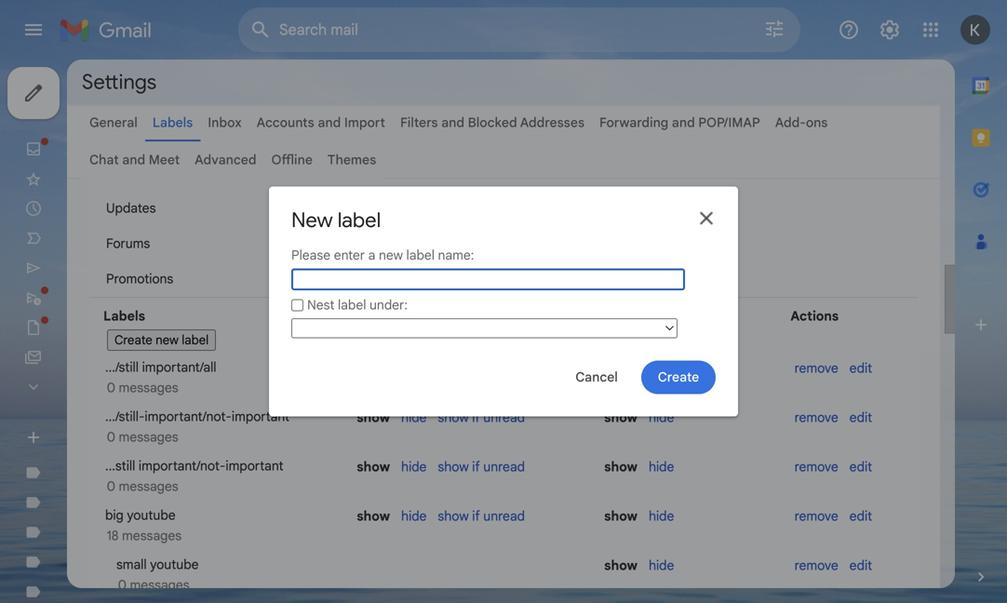 Task type: describe. For each thing, give the bounding box(es) containing it.
important for .../still-important/not-important
[[232, 409, 289, 425]]

in for message
[[638, 308, 650, 324]]

remove for big youtube 18 messages
[[794, 508, 838, 524]]

big youtube 18 messages
[[103, 507, 182, 544]]

.../still-
[[105, 409, 145, 425]]

messages for small
[[130, 577, 190, 593]]

messages inside .../still-important/not-important 0 messages
[[119, 429, 178, 445]]

forwarding and pop/imap
[[599, 114, 760, 131]]

unread for .../still-important/not-important 0 messages
[[483, 410, 525, 426]]

edit for .../still important/all 0 messages
[[849, 360, 872, 376]]

meet
[[149, 152, 180, 168]]

remove link for .../still important/all 0 messages
[[794, 360, 838, 376]]

forums
[[106, 235, 150, 252]]

0 inside .../still important/all 0 messages
[[107, 380, 115, 396]]

.../still-important/not-important 0 messages
[[103, 409, 289, 445]]

show if unread for .../still-important/not-important 0 messages
[[438, 410, 525, 426]]

Nest label under: checkbox
[[291, 299, 303, 311]]

and for accounts
[[318, 114, 341, 131]]

inbox
[[208, 114, 242, 131]]

accounts and import
[[257, 114, 385, 131]]

show link up a on the top
[[357, 200, 388, 216]]

and for chat
[[122, 152, 145, 168]]

messages inside ...still important/not-important 0 messages
[[119, 478, 178, 495]]

.../still important/all 0 messages
[[103, 359, 216, 396]]

youtube for small youtube
[[150, 557, 199, 573]]

add-ons
[[775, 114, 828, 131]]

blocked
[[468, 114, 517, 131]]

edit link for ...still important/not-important 0 messages
[[849, 459, 872, 475]]

social
[[106, 165, 142, 181]]

show link down 'import' at the left
[[357, 165, 388, 181]]

big
[[105, 507, 124, 524]]

new label heading
[[291, 207, 381, 233]]

edit for small youtube 0 messages
[[849, 558, 872, 574]]

important/not- for .../still-
[[145, 409, 232, 425]]

ons
[[806, 114, 828, 131]]

show if unread link for .../still-important/not-important 0 messages
[[438, 410, 525, 426]]

show if unread for ...still important/not-important 0 messages
[[438, 459, 525, 475]]

create new label
[[114, 332, 209, 348]]

import
[[344, 114, 385, 131]]

new label alert dialog
[[269, 187, 738, 416]]

...still important/not-important 0 messages
[[103, 458, 283, 495]]

offline link
[[271, 152, 313, 168]]

remove for .../still-important/not-important 0 messages
[[794, 410, 838, 426]]

settings image
[[879, 19, 901, 41]]

filters and blocked addresses
[[400, 114, 585, 131]]

remove for small youtube 0 messages
[[794, 558, 838, 574]]

filters
[[400, 114, 438, 131]]

1 horizontal spatial labels
[[153, 114, 193, 131]]

important/all
[[142, 359, 216, 376]]

show link down new label heading
[[357, 235, 388, 252]]

messages for .../still
[[119, 380, 178, 396]]

show link down a on the top
[[357, 271, 388, 287]]

message
[[653, 308, 710, 324]]

new
[[291, 207, 333, 233]]

label right nest
[[338, 297, 366, 313]]

edit link for big youtube 18 messages
[[849, 508, 872, 524]]

remove link for small youtube 0 messages
[[794, 558, 838, 574]]

please enter a new label name:
[[291, 247, 474, 263]]

forwarding and pop/imap link
[[599, 114, 760, 131]]

inbox link
[[208, 114, 242, 131]]

please
[[291, 247, 331, 263]]

chat and meet link
[[89, 152, 180, 168]]

filters and blocked addresses link
[[400, 114, 585, 131]]

create
[[114, 332, 152, 348]]

unread for big youtube 18 messages
[[483, 508, 525, 524]]

offline
[[271, 152, 313, 168]]

pop/imap
[[698, 114, 760, 131]]

...still
[[105, 458, 135, 474]]

messages for big
[[122, 528, 182, 544]]

important for ...still important/not-important
[[226, 458, 283, 474]]

a
[[368, 247, 375, 263]]

accounts and import link
[[257, 114, 385, 131]]

updates
[[106, 200, 156, 216]]



Task type: vqa. For each thing, say whether or not it's contained in the screenshot.
big youtube 18 messages's "show if unread"
yes



Task type: locate. For each thing, give the bounding box(es) containing it.
forwarding
[[599, 114, 668, 131]]

remove link
[[794, 360, 838, 376], [794, 410, 838, 426], [794, 459, 838, 475], [794, 508, 838, 524], [794, 558, 838, 574]]

list
[[440, 308, 459, 324], [713, 308, 732, 324]]

hide
[[399, 165, 426, 181], [646, 165, 674, 181], [399, 235, 426, 252], [399, 271, 426, 287], [646, 271, 674, 287], [649, 360, 674, 376], [401, 410, 427, 426], [649, 410, 674, 426], [401, 459, 427, 475], [649, 459, 674, 475], [401, 508, 427, 524], [649, 508, 674, 524], [649, 558, 674, 574]]

.../still
[[105, 359, 139, 376]]

messages inside big youtube 18 messages
[[122, 528, 182, 544]]

1 show from the left
[[353, 308, 387, 324]]

show for show in message list
[[600, 308, 635, 324]]

chat
[[89, 152, 119, 168]]

messages down .../still
[[119, 380, 178, 396]]

0 horizontal spatial new
[[156, 332, 179, 348]]

chat and meet
[[89, 152, 180, 168]]

4 remove from the top
[[794, 508, 838, 524]]

1 vertical spatial new
[[156, 332, 179, 348]]

show in label list
[[353, 308, 459, 324]]

2 vertical spatial unread
[[483, 508, 525, 524]]

and right 'chat'
[[122, 152, 145, 168]]

messages down .../still- at the left bottom
[[119, 429, 178, 445]]

new up important/all on the left bottom
[[156, 332, 179, 348]]

nest label under:
[[307, 297, 408, 313]]

1 vertical spatial show if unread link
[[438, 459, 525, 475]]

messages inside .../still important/all 0 messages
[[119, 380, 178, 396]]

edit for ...still important/not-important 0 messages
[[849, 459, 872, 475]]

0 vertical spatial important
[[232, 409, 289, 425]]

youtube right big
[[127, 507, 176, 524]]

remove
[[794, 360, 838, 376], [794, 410, 838, 426], [794, 459, 838, 475], [794, 508, 838, 524], [794, 558, 838, 574]]

important inside .../still-important/not-important 0 messages
[[232, 409, 289, 425]]

show if unread link
[[438, 410, 525, 426], [438, 459, 525, 475], [438, 508, 525, 524]]

0 vertical spatial labels
[[153, 114, 193, 131]]

4 edit link from the top
[[849, 508, 872, 524]]

messages down small
[[130, 577, 190, 593]]

1 horizontal spatial show
[[600, 308, 635, 324]]

3 show if unread link from the top
[[438, 508, 525, 524]]

0 vertical spatial new
[[379, 247, 403, 263]]

show link down forwarding
[[604, 165, 635, 181]]

add-
[[775, 114, 806, 131]]

2 remove from the top
[[794, 410, 838, 426]]

2 show from the left
[[600, 308, 635, 324]]

if for ...still important/not-important 0 messages
[[472, 459, 480, 475]]

themes
[[328, 152, 376, 168]]

small youtube 0 messages
[[114, 557, 199, 593]]

list right message
[[713, 308, 732, 324]]

in for label
[[391, 308, 402, 324]]

unread for ...still important/not-important 0 messages
[[483, 459, 525, 475]]

0 horizontal spatial show
[[353, 308, 387, 324]]

edit
[[849, 360, 872, 376], [849, 410, 872, 426], [849, 459, 872, 475], [849, 508, 872, 524], [849, 558, 872, 574]]

label left name:
[[406, 247, 435, 263]]

0 horizontal spatial list
[[440, 308, 459, 324]]

important
[[232, 409, 289, 425], [226, 458, 283, 474]]

youtube for big youtube
[[127, 507, 176, 524]]

if for .../still-important/not-important 0 messages
[[472, 410, 480, 426]]

show
[[357, 165, 388, 181], [604, 165, 635, 181], [357, 200, 388, 216], [357, 235, 388, 252], [357, 271, 388, 287], [604, 271, 635, 287], [604, 360, 638, 376], [357, 410, 390, 426], [438, 410, 469, 426], [604, 410, 638, 426], [357, 459, 390, 475], [438, 459, 469, 475], [604, 459, 638, 475], [357, 508, 390, 524], [438, 508, 469, 524], [604, 508, 638, 524], [604, 558, 638, 574]]

1 show if unread from the top
[[438, 410, 525, 426]]

if for big youtube 18 messages
[[472, 508, 480, 524]]

list down please enter a new label name: field
[[440, 308, 459, 324]]

themes link
[[328, 152, 376, 168]]

0 inside ...still important/not-important 0 messages
[[107, 478, 115, 495]]

edit link
[[849, 360, 872, 376], [849, 410, 872, 426], [849, 459, 872, 475], [849, 508, 872, 524], [849, 558, 872, 574]]

advanced search options image
[[756, 10, 793, 47]]

label up important/all on the left bottom
[[182, 332, 209, 348]]

edit link for small youtube 0 messages
[[849, 558, 872, 574]]

2 edit link from the top
[[849, 410, 872, 426]]

2 vertical spatial show if unread
[[438, 508, 525, 524]]

3 remove from the top
[[794, 459, 838, 475]]

0 down .../still
[[107, 380, 115, 396]]

remove link for .../still-important/not-important 0 messages
[[794, 410, 838, 426]]

show left message
[[600, 308, 635, 324]]

0 inside small youtube 0 messages
[[118, 577, 127, 593]]

Please enter a new label name: field
[[291, 269, 685, 290]]

0 vertical spatial youtube
[[127, 507, 176, 524]]

2 list from the left
[[713, 308, 732, 324]]

label inside button
[[182, 332, 209, 348]]

labels up create
[[103, 308, 145, 324]]

name:
[[438, 247, 474, 263]]

edit for big youtube 18 messages
[[849, 508, 872, 524]]

new inside alert dialog
[[379, 247, 403, 263]]

5 remove link from the top
[[794, 558, 838, 574]]

2 vertical spatial show if unread link
[[438, 508, 525, 524]]

5 edit link from the top
[[849, 558, 872, 574]]

0
[[107, 380, 115, 396], [107, 429, 115, 445], [107, 478, 115, 495], [118, 577, 127, 593]]

new
[[379, 247, 403, 263], [156, 332, 179, 348]]

remove for ...still important/not-important 0 messages
[[794, 459, 838, 475]]

show in message list
[[600, 308, 732, 324]]

4 edit from the top
[[849, 508, 872, 524]]

important inside ...still important/not-important 0 messages
[[226, 458, 283, 474]]

1 remove link from the top
[[794, 360, 838, 376]]

0 down ...still
[[107, 478, 115, 495]]

remove for .../still important/all 0 messages
[[794, 360, 838, 376]]

nest
[[307, 297, 335, 313]]

advanced
[[195, 152, 256, 168]]

new inside button
[[156, 332, 179, 348]]

0 down small
[[118, 577, 127, 593]]

1 vertical spatial show if unread
[[438, 459, 525, 475]]

3 show if unread from the top
[[438, 508, 525, 524]]

edit for .../still-important/not-important 0 messages
[[849, 410, 872, 426]]

1 edit link from the top
[[849, 360, 872, 376]]

and for filters
[[441, 114, 464, 131]]

label down please enter a new label name:
[[406, 308, 437, 324]]

messages
[[119, 380, 178, 396], [119, 429, 178, 445], [119, 478, 178, 495], [122, 528, 182, 544], [130, 577, 190, 593]]

4 remove link from the top
[[794, 508, 838, 524]]

show link up show in message list
[[604, 271, 635, 287]]

1 vertical spatial if
[[472, 459, 480, 475]]

3 remove link from the top
[[794, 459, 838, 475]]

important/not- inside .../still-important/not-important 0 messages
[[145, 409, 232, 425]]

show if unread link for big youtube 18 messages
[[438, 508, 525, 524]]

important/not-
[[145, 409, 232, 425], [139, 458, 226, 474]]

0 horizontal spatial labels
[[103, 308, 145, 324]]

2 edit from the top
[[849, 410, 872, 426]]

show if unread link for ...still important/not-important 0 messages
[[438, 459, 525, 475]]

2 remove link from the top
[[794, 410, 838, 426]]

advanced link
[[195, 152, 256, 168]]

general link
[[89, 114, 138, 131]]

1 vertical spatial labels
[[103, 308, 145, 324]]

in down please enter a new label name:
[[391, 308, 402, 324]]

show
[[353, 308, 387, 324], [600, 308, 635, 324]]

0 vertical spatial show if unread link
[[438, 410, 525, 426]]

1 vertical spatial youtube
[[150, 557, 199, 573]]

messages up small
[[122, 528, 182, 544]]

0 vertical spatial important/not-
[[145, 409, 232, 425]]

3 unread from the top
[[483, 508, 525, 524]]

general
[[89, 114, 138, 131]]

1 horizontal spatial new
[[379, 247, 403, 263]]

remove link for ...still important/not-important 0 messages
[[794, 459, 838, 475]]

navigation
[[0, 60, 223, 603]]

important/not- inside ...still important/not-important 0 messages
[[139, 458, 226, 474]]

label up enter on the left top of page
[[338, 207, 381, 233]]

1 vertical spatial unread
[[483, 459, 525, 475]]

show right nest
[[353, 308, 387, 324]]

add-ons link
[[775, 114, 828, 131]]

1 vertical spatial important
[[226, 458, 283, 474]]

2 unread from the top
[[483, 459, 525, 475]]

edit link for .../still-important/not-important 0 messages
[[849, 410, 872, 426]]

youtube inside small youtube 0 messages
[[150, 557, 199, 573]]

if
[[472, 410, 480, 426], [472, 459, 480, 475], [472, 508, 480, 524]]

unread
[[483, 410, 525, 426], [483, 459, 525, 475], [483, 508, 525, 524]]

messages inside small youtube 0 messages
[[130, 577, 190, 593]]

important up ...still important/not-important 0 messages
[[232, 409, 289, 425]]

important/not- for ...still
[[139, 458, 226, 474]]

addresses
[[520, 114, 585, 131]]

1 show if unread link from the top
[[438, 410, 525, 426]]

0 vertical spatial show if unread
[[438, 410, 525, 426]]

in left message
[[638, 308, 650, 324]]

enter
[[334, 247, 365, 263]]

under:
[[370, 297, 408, 313]]

0 horizontal spatial in
[[391, 308, 402, 324]]

settings
[[82, 69, 156, 95]]

hide link
[[649, 360, 674, 376], [401, 410, 427, 426], [649, 410, 674, 426], [401, 459, 427, 475], [649, 459, 674, 475], [401, 508, 427, 524], [649, 508, 674, 524], [649, 558, 674, 574]]

0 inside .../still-important/not-important 0 messages
[[107, 429, 115, 445]]

0 vertical spatial if
[[472, 410, 480, 426]]

and left pop/imap
[[672, 114, 695, 131]]

promotions
[[106, 271, 173, 287]]

1 if from the top
[[472, 410, 480, 426]]

2 show if unread link from the top
[[438, 459, 525, 475]]

1 unread from the top
[[483, 410, 525, 426]]

youtube right small
[[150, 557, 199, 573]]

show if unread for big youtube 18 messages
[[438, 508, 525, 524]]

in
[[391, 308, 402, 324], [638, 308, 650, 324]]

new label
[[291, 207, 381, 233]]

None search field
[[238, 7, 800, 52]]

tab list
[[955, 60, 1007, 536]]

show link
[[357, 165, 388, 181], [604, 165, 635, 181], [357, 200, 388, 216], [357, 235, 388, 252], [357, 271, 388, 287], [604, 271, 635, 287]]

1 in from the left
[[391, 308, 402, 324]]

2 if from the top
[[472, 459, 480, 475]]

actions
[[791, 308, 839, 324]]

and left 'import' at the left
[[318, 114, 341, 131]]

list for show in label list
[[440, 308, 459, 324]]

18
[[107, 528, 119, 544]]

5 remove from the top
[[794, 558, 838, 574]]

remove link for big youtube 18 messages
[[794, 508, 838, 524]]

labels
[[153, 114, 193, 131], [103, 308, 145, 324]]

2 vertical spatial if
[[472, 508, 480, 524]]

important/not- down .../still important/all 0 messages
[[145, 409, 232, 425]]

label
[[338, 207, 381, 233], [406, 247, 435, 263], [338, 297, 366, 313], [406, 308, 437, 324], [182, 332, 209, 348]]

1 vertical spatial important/not-
[[139, 458, 226, 474]]

5 edit from the top
[[849, 558, 872, 574]]

3 if from the top
[[472, 508, 480, 524]]

labels up meet
[[153, 114, 193, 131]]

2 show if unread from the top
[[438, 459, 525, 475]]

and for forwarding
[[672, 114, 695, 131]]

0 down .../still- at the left bottom
[[107, 429, 115, 445]]

youtube
[[127, 507, 176, 524], [150, 557, 199, 573]]

3 edit link from the top
[[849, 459, 872, 475]]

3 edit from the top
[[849, 459, 872, 475]]

show for show in label list
[[353, 308, 387, 324]]

1 horizontal spatial list
[[713, 308, 732, 324]]

youtube inside big youtube 18 messages
[[127, 507, 176, 524]]

accounts
[[257, 114, 314, 131]]

and
[[318, 114, 341, 131], [441, 114, 464, 131], [672, 114, 695, 131], [122, 152, 145, 168]]

small
[[116, 557, 147, 573]]

show if unread
[[438, 410, 525, 426], [438, 459, 525, 475], [438, 508, 525, 524]]

0 vertical spatial unread
[[483, 410, 525, 426]]

important down .../still-important/not-important 0 messages
[[226, 458, 283, 474]]

1 horizontal spatial in
[[638, 308, 650, 324]]

1 edit from the top
[[849, 360, 872, 376]]

2 in from the left
[[638, 308, 650, 324]]

create new label button
[[107, 329, 216, 351]]

search mail image
[[244, 13, 277, 47]]

and right filters
[[441, 114, 464, 131]]

labels link
[[153, 114, 193, 131]]

messages down ...still
[[119, 478, 178, 495]]

new right a on the top
[[379, 247, 403, 263]]

list for show in message list
[[713, 308, 732, 324]]

1 remove from the top
[[794, 360, 838, 376]]

important/not- down .../still-important/not-important 0 messages
[[139, 458, 226, 474]]

edit link for .../still important/all 0 messages
[[849, 360, 872, 376]]

1 list from the left
[[440, 308, 459, 324]]



